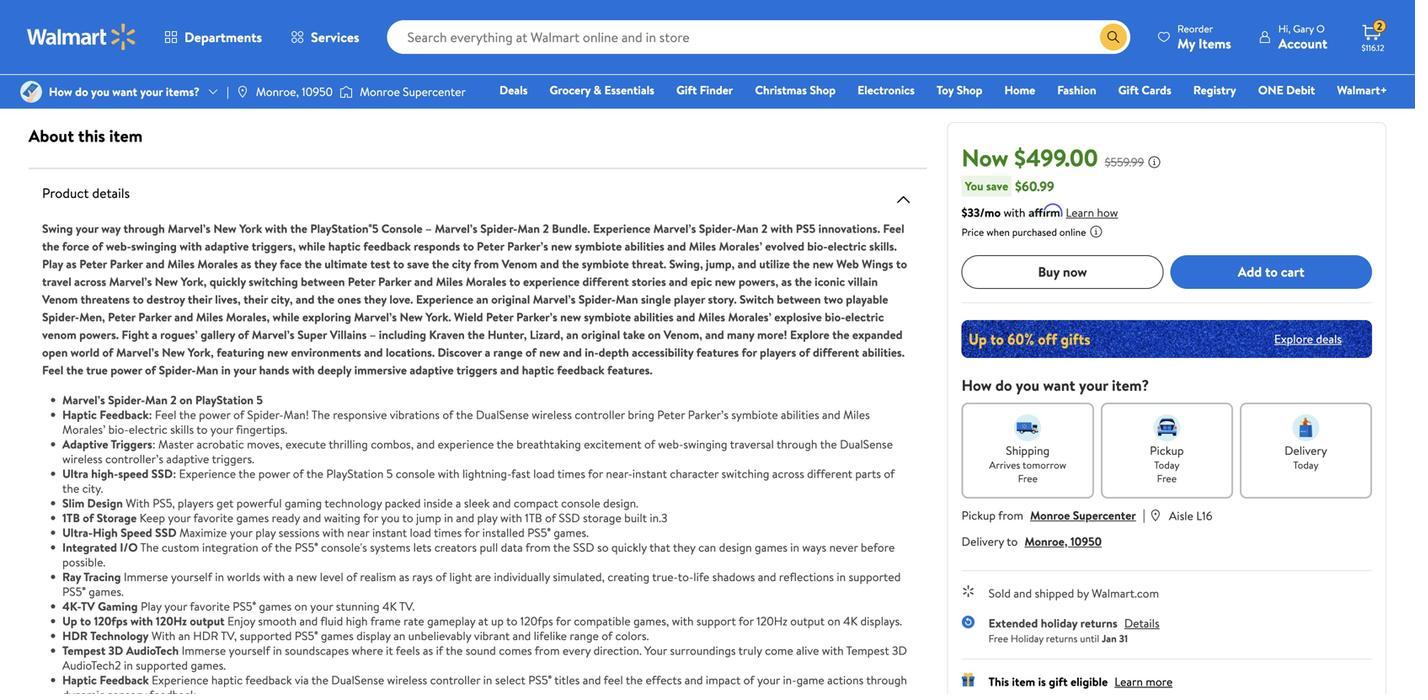 Task type: vqa. For each thing, say whether or not it's contained in the screenshot.


Task type: locate. For each thing, give the bounding box(es) containing it.
2 vertical spatial morales'
[[62, 421, 106, 438]]

instant inside experience the power of the playstation 5 console with lightning-fast load times for near-instant character switching across different parts of the city.
[[632, 465, 667, 482]]

1 horizontal spatial 5
[[386, 465, 393, 482]]

tempest down up
[[62, 642, 106, 659]]

you for how do you want your item?
[[1016, 375, 1040, 396]]

shipping
[[511, 11, 547, 25], [741, 11, 777, 25]]

immerse inside immerse yourself in soundscapes where it feels as if the sound comes from every direction. your surroundings truly come alive with tempest 3d audiotech2 in supported games.
[[182, 642, 226, 659]]

2 horizontal spatial feedback
[[557, 362, 605, 378]]

shipping for 2-day shipping
[[511, 11, 547, 25]]

quickly inside swing your way through marvel's new york with the playstation®5 console – marvel's spider-man 2 bundle. experience marvel's spider-man 2 with ps5 innovations. feel the force of web-swinging with adaptive triggers, while haptic feedback responds to peter parker's new symbiote abilities and miles morales' evolved bio-electric skills. play as peter parker and miles morales as they face the ultimate test to save the city from venom and the symbiote threat. swing, jump, and utilize the new web wings to travel across marvel's new york, quickly switching between peter parker and miles morales to experience different stories and epic new powers, as the iconic villain venom threatens to destroy their lives, their city, and the ones they love. experience an original marvel's spider-man single player story. switch between two playable spider-men, peter parker and miles morales, while exploring marvel's new york. wield peter parker's new symbiote abilities and miles morales' explosive bio-electric venom powers. fight a rogues' gallery of marvel's super villains – including kraven the hunter, lizard, an original take on venom, and many more! explore the expanded open world of marvel's new york, featuring new environments and locations. discover a range of new and in-depth accessibility features for players of different abilities. feel the true power of spider-man in your hands with deeply immersive adaptive triggers and haptic feedback features.
[[210, 273, 246, 290]]

2 up $116.12 on the top of the page
[[1377, 19, 1383, 33]]

of inside : master acrobatic moves, execute thrilling combos, and experience the breathtaking excitement of web-swinging traversal through the dualsense wireless controller's adaptive triggers.
[[644, 436, 655, 452]]

times inside slim design with ps5, players get powerful gaming technology packed inside a sleek and compact console design. 1tb of storage keep your favorite games ready and waiting for you to jump in and play with 1tb of ssd storage built in.3 ultra-high speed ssd maximize your play sessions with near instant load times for installed ps5® games.
[[434, 524, 462, 541]]

evolved
[[765, 238, 805, 254]]

and inside : master acrobatic moves, execute thrilling combos, and experience the breathtaking excitement of web-swinging traversal through the dualsense wireless controller's adaptive triggers.
[[417, 436, 435, 452]]

with inside experience the power of the playstation 5 console with lightning-fast load times for near-instant character switching across different parts of the city.
[[438, 465, 460, 482]]

0 horizontal spatial power
[[111, 362, 142, 378]]

1 vertical spatial times
[[434, 524, 462, 541]]

to inside button
[[1265, 262, 1278, 281]]

0 vertical spatial instant
[[632, 465, 667, 482]]

sold and shipped by walmart.com
[[989, 585, 1159, 601]]

0 horizontal spatial between
[[301, 273, 345, 290]]

0 horizontal spatial their
[[188, 291, 212, 307]]

before
[[861, 539, 895, 556]]

registry
[[1193, 82, 1236, 98]]

hdr
[[62, 628, 88, 644], [193, 628, 218, 644]]

in left ways
[[790, 539, 799, 556]]

play
[[42, 256, 63, 272], [141, 598, 162, 615]]

toy shop
[[937, 82, 983, 98]]

your down level
[[310, 598, 333, 615]]

expanded
[[852, 326, 903, 343]]

2 day from the left
[[723, 11, 738, 25]]

controller up "excitement"
[[575, 406, 625, 423]]

a left sleek
[[456, 495, 461, 511]]

venom down the travel in the top left of the page
[[42, 291, 78, 307]]

load inside experience the power of the playstation 5 console with lightning-fast load times for near-instant character switching across different parts of the city.
[[533, 465, 555, 482]]

1 shipping from the left
[[511, 11, 547, 25]]

symbiote inside feel the power of spider-man! the responsive vibrations of the dualsense wireless controller bring peter parker's symbiote abilities and miles morales' bio-electric skills to your fingertips.
[[731, 406, 778, 423]]

in- inside swing your way through marvel's new york with the playstation®5 console – marvel's spider-man 2 bundle. experience marvel's spider-man 2 with ps5 innovations. feel the force of web-swinging with adaptive triggers, while haptic feedback responds to peter parker's new symbiote abilities and miles morales' evolved bio-electric skills. play as peter parker and miles morales as they face the ultimate test to save the city from venom and the symbiote threat. swing, jump, and utilize the new web wings to travel across marvel's new york, quickly switching between peter parker and miles morales to experience different stories and epic new powers, as the iconic villain venom threatens to destroy their lives, their city, and the ones they love. experience an original marvel's spider-man single player story. switch between two playable spider-men, peter parker and miles morales, while exploring marvel's new york. wield peter parker's new symbiote abilities and miles morales' explosive bio-electric venom powers. fight a rogues' gallery of marvel's super villains – including kraven the hunter, lizard, an original take on venom, and many more! explore the expanded open world of marvel's new york, featuring new environments and locations. discover a range of new and in-depth accessibility features for players of different abilities. feel the true power of spider-man in your hands with deeply immersive adaptive triggers and haptic feedback features.
[[585, 344, 599, 361]]

2 horizontal spatial through
[[866, 672, 907, 688]]

want left items?
[[112, 83, 137, 100]]

innovations.
[[819, 220, 880, 237]]

adaptive down skills
[[166, 451, 209, 467]]

feedback down the depth
[[557, 362, 605, 378]]

2 vertical spatial through
[[866, 672, 907, 688]]

2 vertical spatial feel
[[155, 406, 176, 423]]

1 horizontal spatial item
[[1012, 673, 1035, 690]]

with right the worlds
[[263, 569, 285, 585]]

while
[[299, 238, 326, 254], [273, 309, 300, 325]]

2 horizontal spatial they
[[673, 539, 696, 556]]

different left parts
[[807, 465, 852, 482]]

ps5® down ready at the bottom of page
[[295, 539, 318, 556]]

with inside immerse yourself in soundscapes where it feels as if the sound comes from every direction. your surroundings truly come alive with tempest 3d audiotech2 in supported games.
[[822, 642, 844, 659]]

deeply
[[318, 362, 351, 378]]

shipping right 2-
[[511, 11, 547, 25]]

as down 'utilize'
[[781, 273, 792, 290]]

spider-
[[480, 220, 518, 237], [699, 220, 736, 237], [579, 291, 616, 307], [42, 309, 79, 325], [159, 362, 196, 378], [108, 392, 145, 408], [247, 406, 284, 423]]

item left "is"
[[1012, 673, 1035, 690]]

learn left the more
[[1115, 673, 1143, 690]]

wireless
[[532, 406, 572, 423], [62, 451, 103, 467], [387, 672, 427, 688]]

playstation inside experience the power of the playstation 5 console with lightning-fast load times for near-instant character switching across different parts of the city.
[[326, 465, 384, 482]]

way
[[101, 220, 121, 237]]

0 vertical spatial switching
[[249, 273, 298, 290]]

display
[[356, 628, 391, 644]]

today inside delivery today
[[1293, 458, 1319, 472]]

parker down way
[[110, 256, 143, 272]]

waiting
[[324, 510, 360, 526]]

spider- inside feel the power of spider-man! the responsive vibrations of the dualsense wireless controller bring peter parker's symbiote abilities and miles morales' bio-electric skills to your fingertips.
[[247, 406, 284, 423]]

1 vertical spatial in-
[[783, 672, 797, 688]]

supported for reflections
[[849, 569, 901, 585]]

$33/mo with
[[962, 204, 1026, 220]]

1 horizontal spatial supported
[[240, 628, 292, 644]]

0 horizontal spatial returns
[[1046, 631, 1078, 645]]

web- inside swing your way through marvel's new york with the playstation®5 console – marvel's spider-man 2 bundle. experience marvel's spider-man 2 with ps5 innovations. feel the force of web-swinging with adaptive triggers, while haptic feedback responds to peter parker's new symbiote abilities and miles morales' evolved bio-electric skills. play as peter parker and miles morales as they face the ultimate test to save the city from venom and the symbiote threat. swing, jump, and utilize the new web wings to travel across marvel's new york, quickly switching between peter parker and miles morales to experience different stories and epic new powers, as the iconic villain venom threatens to destroy their lives, their city, and the ones they love. experience an original marvel's spider-man single player story. switch between two playable spider-men, peter parker and miles morales, while exploring marvel's new york. wield peter parker's new symbiote abilities and miles morales' explosive bio-electric venom powers. fight a rogues' gallery of marvel's super villains – including kraven the hunter, lizard, an original take on venom, and many more! explore the expanded open world of marvel's new york, featuring new environments and locations. discover a range of new and in-depth accessibility features for players of different abilities. feel the true power of spider-man in your hands with deeply immersive adaptive triggers and haptic feedback features.
[[106, 238, 131, 254]]

venom
[[502, 256, 537, 272], [42, 291, 78, 307]]

1 vertical spatial immerse
[[182, 642, 226, 659]]

miles up gallery
[[196, 309, 223, 325]]

0 horizontal spatial supercenter
[[403, 83, 466, 100]]

1 vertical spatial dualsense
[[840, 436, 893, 452]]

output left enjoy
[[190, 613, 225, 629]]

0 horizontal spatial in-
[[585, 344, 599, 361]]

morales'
[[719, 238, 762, 254], [728, 309, 772, 325], [62, 421, 106, 438]]

today for pickup
[[1154, 458, 1180, 472]]

games. inside immerse yourself in worlds with a new level of realism as rays of light are individually simulated, creating true-to-life shadows and reflections in supported ps5® games.
[[89, 583, 124, 600]]

of down 'powers.'
[[102, 344, 113, 361]]

miles up destroy
[[167, 256, 195, 272]]

immerse for tempest 3d audiotech
[[182, 642, 226, 659]]

experience inside swing your way through marvel's new york with the playstation®5 console – marvel's spider-man 2 bundle. experience marvel's spider-man 2 with ps5 innovations. feel the force of web-swinging with adaptive triggers, while haptic feedback responds to peter parker's new symbiote abilities and miles morales' evolved bio-electric skills. play as peter parker and miles morales as they face the ultimate test to save the city from venom and the symbiote threat. swing, jump, and utilize the new web wings to travel across marvel's new york, quickly switching between peter parker and miles morales to experience different stories and epic new powers, as the iconic villain venom threatens to destroy their lives, their city, and the ones they love. experience an original marvel's spider-man single player story. switch between two playable spider-men, peter parker and miles morales, while exploring marvel's new york. wield peter parker's new symbiote abilities and miles morales' explosive bio-electric venom powers. fight a rogues' gallery of marvel's super villains – including kraven the hunter, lizard, an original take on venom, and many more! explore the expanded open world of marvel's new york, featuring new environments and locations. discover a range of new and in-depth accessibility features for players of different abilities. feel the true power of spider-man in your hands with deeply immersive adaptive triggers and haptic feedback features.
[[523, 273, 580, 290]]

wireless inside feel the power of spider-man! the responsive vibrations of the dualsense wireless controller bring peter parker's symbiote abilities and miles morales' bio-electric skills to your fingertips.
[[532, 406, 572, 423]]

from right data
[[525, 539, 551, 556]]

ready
[[272, 510, 300, 526]]

symbiote up take
[[584, 309, 631, 325]]

gift
[[676, 82, 697, 98], [1118, 82, 1139, 98]]

– up responds on the top of the page
[[425, 220, 432, 237]]

for inside experience the power of the playstation 5 console with lightning-fast load times for near-instant character switching across different parts of the city.
[[588, 465, 603, 482]]

the
[[312, 406, 330, 423], [140, 539, 159, 556]]

reflections
[[779, 569, 834, 585]]

2 shop from the left
[[957, 82, 983, 98]]

1 horizontal spatial instant
[[632, 465, 667, 482]]

2 shipping from the left
[[741, 11, 777, 25]]

1 vertical spatial play
[[141, 598, 162, 615]]

1 horizontal spatial 10950
[[1071, 533, 1102, 549]]

new down rogues'
[[162, 344, 185, 361]]

1 horizontal spatial console
[[561, 495, 600, 511]]

playstation
[[195, 392, 254, 408], [326, 465, 384, 482]]

experience down acrobatic
[[179, 465, 236, 482]]

2 today from the left
[[1293, 458, 1319, 472]]

immerse up feedback. at the left of the page
[[182, 642, 226, 659]]

1 horizontal spatial players
[[760, 344, 796, 361]]

4k left displays.
[[843, 613, 858, 629]]

city
[[452, 256, 471, 272]]

across inside experience the power of the playstation 5 console with lightning-fast load times for near-instant character switching across different parts of the city.
[[772, 465, 804, 482]]

1 horizontal spatial returns
[[1080, 615, 1118, 631]]

traversal
[[730, 436, 774, 452]]

2 haptic from the top
[[62, 672, 97, 688]]

an left tv,
[[178, 628, 190, 644]]

1 horizontal spatial range
[[570, 628, 599, 644]]

of inside "experience haptic feedback via the dualsense wireless controller in select ps5® titles and feel the effects and impact of your in-game actions through dynamic sensory feedback."
[[744, 672, 754, 688]]

kraven
[[429, 326, 465, 343]]

2 vertical spatial different
[[807, 465, 852, 482]]

supported down before
[[849, 569, 901, 585]]

pickup today free
[[1150, 442, 1184, 485]]

in down smooth
[[273, 642, 282, 659]]

1 horizontal spatial the
[[312, 406, 330, 423]]

haptic for feel the power of spider-man! the responsive vibrations of the dualsense wireless controller bring peter parker's symbiote abilities and miles morales' bio-electric skills to your fingertips.
[[62, 406, 97, 423]]

your
[[140, 83, 163, 100], [76, 220, 98, 237], [234, 362, 256, 378], [1079, 375, 1108, 396], [210, 421, 233, 438], [168, 510, 191, 526], [230, 524, 253, 541], [164, 598, 187, 615], [310, 598, 333, 615], [757, 672, 780, 688]]

0 vertical spatial web-
[[106, 238, 131, 254]]

new
[[551, 238, 572, 254], [813, 256, 834, 272], [715, 273, 736, 290], [560, 309, 581, 325], [267, 344, 288, 361], [539, 344, 560, 361], [296, 569, 317, 585]]

3d down displays.
[[892, 642, 907, 659]]

across inside swing your way through marvel's new york with the playstation®5 console – marvel's spider-man 2 bundle. experience marvel's spider-man 2 with ps5 innovations. feel the force of web-swinging with adaptive triggers, while haptic feedback responds to peter parker's new symbiote abilities and miles morales' evolved bio-electric skills. play as peter parker and miles morales as they face the ultimate test to save the city from venom and the symbiote threat. swing, jump, and utilize the new web wings to travel across marvel's new york, quickly switching between peter parker and miles morales to experience different stories and epic new powers, as the iconic villain venom threatens to destroy their lives, their city, and the ones they love. experience an original marvel's spider-man single player story. switch between two playable spider-men, peter parker and miles morales, while exploring marvel's new york. wield peter parker's new symbiote abilities and miles morales' explosive bio-electric venom powers. fight a rogues' gallery of marvel's super villains – including kraven the hunter, lizard, an original take on venom, and many more! explore the expanded open world of marvel's new york, featuring new environments and locations. discover a range of new and in-depth accessibility features for players of different abilities. feel the true power of spider-man in your hands with deeply immersive adaptive triggers and haptic feedback features.
[[74, 273, 106, 290]]

parker up "love."
[[378, 273, 411, 290]]

pickup for pickup today free
[[1150, 442, 1184, 458]]

powers,
[[739, 273, 779, 290]]

0 vertical spatial want
[[112, 83, 137, 100]]

electric up controller's on the bottom of page
[[129, 421, 167, 438]]

1 vertical spatial supported
[[240, 628, 292, 644]]

1 horizontal spatial delivery
[[1285, 442, 1327, 458]]

supported inside immerse yourself in soundscapes where it feels as if the sound comes from every direction. your surroundings truly come alive with tempest 3d audiotech2 in supported games.
[[136, 657, 188, 673]]

want for items?
[[112, 83, 137, 100]]

in down featuring
[[221, 362, 231, 378]]

peter up hunter,
[[486, 309, 514, 325]]

web- down way
[[106, 238, 131, 254]]

1 vertical spatial through
[[777, 436, 818, 452]]

0 horizontal spatial quickly
[[210, 273, 246, 290]]

power inside experience the power of the playstation 5 console with lightning-fast load times for near-instant character switching across different parts of the city.
[[258, 465, 290, 482]]

want
[[112, 83, 137, 100], [1043, 375, 1075, 396]]

0 vertical spatial |
[[227, 83, 229, 100]]

Search search field
[[387, 20, 1130, 54]]

with up destroy
[[180, 238, 202, 254]]

cart
[[1281, 262, 1305, 281]]

immerse down i/o
[[124, 569, 168, 585]]

0 vertical spatial swinging
[[131, 238, 177, 254]]

console inside slim design with ps5, players get powerful gaming technology packed inside a sleek and compact console design. 1tb of storage keep your favorite games ready and waiting for you to jump in and play with 1tb of ssd storage built in.3 ultra-high speed ssd maximize your play sessions with near instant load times for installed ps5® games.
[[561, 495, 600, 511]]

storage
[[97, 510, 137, 526]]

and
[[667, 238, 686, 254], [146, 256, 165, 272], [540, 256, 559, 272], [738, 256, 757, 272], [414, 273, 433, 290], [669, 273, 688, 290], [296, 291, 315, 307], [174, 309, 193, 325], [676, 309, 695, 325], [705, 326, 724, 343], [364, 344, 383, 361], [563, 344, 582, 361], [500, 362, 519, 378], [822, 406, 841, 423], [417, 436, 435, 452], [493, 495, 511, 511], [303, 510, 321, 526], [456, 510, 474, 526], [758, 569, 776, 585], [1014, 585, 1032, 601], [299, 613, 318, 629], [513, 628, 531, 644], [583, 672, 601, 688], [685, 672, 703, 688]]

supported inside 4k-tv gaming play your favorite ps5® games on your stunning 4k tv. up to 120fps with 120hz output enjoy smooth and fluid high frame rate gameplay at up to 120fps for compatible games, with support for 120hz output on 4k displays. hdr technology with an hdr tv, supported ps5® games display an unbelievably vibrant and lifelike range of colors.
[[240, 628, 292, 644]]

item right this
[[109, 124, 143, 147]]

output up alive
[[790, 613, 825, 629]]

buy now
[[1038, 262, 1087, 281]]

responsive
[[333, 406, 387, 423]]

the inside feel the power of spider-man! the responsive vibrations of the dualsense wireless controller bring peter parker's symbiote abilities and miles morales' bio-electric skills to your fingertips.
[[312, 406, 330, 423]]

1 horizontal spatial experience
[[523, 273, 580, 290]]

home link
[[997, 81, 1043, 99]]

they inside the custom integration of the ps5® console's systems lets creators pull data from the ssd so quickly that they can design games in ways never before possible.
[[673, 539, 696, 556]]

0 horizontal spatial feel
[[42, 362, 63, 378]]

1 horizontal spatial monroe
[[1030, 507, 1070, 523]]

a left level
[[288, 569, 293, 585]]

shop right christmas
[[810, 82, 836, 98]]

0 vertical spatial power
[[111, 362, 142, 378]]

2 vertical spatial power
[[258, 465, 290, 482]]

fashion
[[1057, 82, 1096, 98]]

combos,
[[371, 436, 414, 452]]

0 horizontal spatial across
[[74, 273, 106, 290]]

dualsense inside "experience haptic feedback via the dualsense wireless controller in select ps5® titles and feel the effects and impact of your in-game actions through dynamic sensory feedback."
[[331, 672, 384, 688]]

1 horizontal spatial |
[[1143, 505, 1146, 524]]

0 vertical spatial favorite
[[193, 510, 233, 526]]

1 horizontal spatial venom
[[502, 256, 537, 272]]

excitement
[[584, 436, 642, 452]]

technology
[[90, 628, 149, 644]]

1 vertical spatial feel
[[42, 362, 63, 378]]

haptic down the lizard,
[[522, 362, 554, 378]]

their
[[188, 291, 212, 307], [244, 291, 268, 307]]

load inside slim design with ps5, players get powerful gaming technology packed inside a sleek and compact console design. 1tb of storage keep your favorite games ready and waiting for you to jump in and play with 1tb of ssd storage built in.3 ultra-high speed ssd maximize your play sessions with near instant load times for installed ps5® games.
[[410, 524, 431, 541]]

triggers
[[456, 362, 497, 378]]

experience inside experience the power of the playstation 5 console with lightning-fast load times for near-instant character switching across different parts of the city.
[[179, 465, 236, 482]]

the up powerful
[[239, 465, 256, 482]]

finder
[[700, 82, 733, 98]]

how for how do you want your items?
[[49, 83, 72, 100]]

0 horizontal spatial games.
[[89, 583, 124, 600]]

do for how do you want your items?
[[75, 83, 88, 100]]

york.
[[426, 309, 451, 325]]

times inside experience the power of the playstation 5 console with lightning-fast load times for near-instant character switching across different parts of the city.
[[557, 465, 585, 482]]

2 gift from the left
[[1118, 82, 1139, 98]]

a inside slim design with ps5, players get powerful gaming technology packed inside a sleek and compact console design. 1tb of storage keep your favorite games ready and waiting for you to jump in and play with 1tb of ssd storage built in.3 ultra-high speed ssd maximize your play sessions with near instant load times for installed ps5® games.
[[456, 495, 461, 511]]

fashion link
[[1050, 81, 1104, 99]]

players down 'more!'
[[760, 344, 796, 361]]

1 horizontal spatial 120fps
[[520, 613, 553, 629]]

times right lets
[[434, 524, 462, 541]]

0 horizontal spatial times
[[434, 524, 462, 541]]

from inside swing your way through marvel's new york with the playstation®5 console – marvel's spider-man 2 bundle. experience marvel's spider-man 2 with ps5 innovations. feel the force of web-swinging with adaptive triggers, while haptic feedback responds to peter parker's new symbiote abilities and miles morales' evolved bio-electric skills. play as peter parker and miles morales as they face the ultimate test to save the city from venom and the symbiote threat. swing, jump, and utilize the new web wings to travel across marvel's new york, quickly switching between peter parker and miles morales to experience different stories and epic new powers, as the iconic villain venom threatens to destroy their lives, their city, and the ones they love. experience an original marvel's spider-man single player story. switch between two playable spider-men, peter parker and miles morales, while exploring marvel's new york. wield peter parker's new symbiote abilities and miles morales' explosive bio-electric venom powers. fight a rogues' gallery of marvel's super villains – including kraven the hunter, lizard, an original take on venom, and many more! explore the expanded open world of marvel's new york, featuring new environments and locations. discover a range of new and in-depth accessibility features for players of different abilities. feel the true power of spider-man in your hands with deeply immersive adaptive triggers and haptic feedback features.
[[474, 256, 499, 272]]

3+ day shipping
[[709, 11, 777, 25]]

they
[[254, 256, 277, 272], [364, 291, 387, 307], [673, 539, 696, 556]]

ps5
[[796, 220, 816, 237]]

experience inside : master acrobatic moves, execute thrilling combos, and experience the breathtaking excitement of web-swinging traversal through the dualsense wireless controller's adaptive triggers.
[[438, 436, 494, 452]]

1 gift from the left
[[676, 82, 697, 98]]

1 horizontal spatial how
[[962, 375, 992, 396]]

playstation for on
[[195, 392, 254, 408]]

1 horizontal spatial web-
[[658, 436, 683, 452]]

free inside shipping arrives tomorrow free
[[1018, 471, 1038, 485]]

1 horizontal spatial  image
[[236, 85, 249, 99]]

1 horizontal spatial –
[[425, 220, 432, 237]]

play
[[477, 510, 498, 526], [255, 524, 276, 541]]

1 horizontal spatial output
[[790, 613, 825, 629]]

from inside immerse yourself in soundscapes where it feels as if the sound comes from every direction. your surroundings truly come alive with tempest 3d audiotech2 in supported games.
[[535, 642, 560, 659]]

1 their from the left
[[188, 291, 212, 307]]

marvel's down the true
[[62, 392, 105, 408]]

ps5®
[[527, 524, 551, 541], [295, 539, 318, 556], [62, 583, 86, 600], [233, 598, 256, 615], [295, 628, 318, 644], [528, 672, 552, 688]]

support
[[697, 613, 736, 629]]

 image for monroe supercenter
[[340, 83, 353, 100]]

power for feel
[[199, 406, 231, 423]]

from inside the pickup from monroe supercenter |
[[998, 507, 1023, 523]]

the left city. on the bottom of the page
[[62, 480, 79, 497]]

their left lives,
[[188, 291, 212, 307]]

0 horizontal spatial free
[[989, 631, 1008, 645]]

players inside swing your way through marvel's new york with the playstation®5 console – marvel's spider-man 2 bundle. experience marvel's spider-man 2 with ps5 innovations. feel the force of web-swinging with adaptive triggers, while haptic feedback responds to peter parker's new symbiote abilities and miles morales' evolved bio-electric skills. play as peter parker and miles morales as they face the ultimate test to save the city from venom and the symbiote threat. swing, jump, and utilize the new web wings to travel across marvel's new york, quickly switching between peter parker and miles morales to experience different stories and epic new powers, as the iconic villain venom threatens to destroy their lives, their city, and the ones they love. experience an original marvel's spider-man single player story. switch between two playable spider-men, peter parker and miles morales, while exploring marvel's new york. wield peter parker's new symbiote abilities and miles morales' explosive bio-electric venom powers. fight a rogues' gallery of marvel's super villains – including kraven the hunter, lizard, an original take on venom, and many more! explore the expanded open world of marvel's new york, featuring new environments and locations. discover a range of new and in-depth accessibility features for players of different abilities. feel the true power of spider-man in your hands with deeply immersive adaptive triggers and haptic feedback features.
[[760, 344, 796, 361]]

controller down if
[[430, 672, 480, 688]]

yourself down enjoy
[[229, 642, 270, 659]]

0 vertical spatial load
[[533, 465, 555, 482]]

ray tracing
[[62, 569, 121, 585]]

a inside immerse yourself in worlds with a new level of realism as rays of light are individually simulated, creating true-to-life shadows and reflections in supported ps5® games.
[[288, 569, 293, 585]]

in inside the custom integration of the ps5® console's systems lets creators pull data from the ssd so quickly that they can design games in ways never before possible.
[[790, 539, 799, 556]]

across
[[74, 273, 106, 290], [772, 465, 804, 482]]

for left near-
[[588, 465, 603, 482]]

yourself for soundscapes
[[229, 642, 270, 659]]

load down inside
[[410, 524, 431, 541]]

games. inside immerse yourself in soundscapes where it feels as if the sound comes from every direction. your surroundings truly come alive with tempest 3d audiotech2 in supported games.
[[191, 657, 226, 673]]

rays
[[412, 569, 433, 585]]

1 vertical spatial save
[[407, 256, 429, 272]]

2 horizontal spatial wireless
[[532, 406, 572, 423]]

0 horizontal spatial range
[[493, 344, 523, 361]]

gary
[[1293, 21, 1314, 36]]

dynamic
[[62, 687, 105, 694]]

day
[[494, 11, 509, 25], [723, 11, 738, 25]]

gifting made easy image
[[962, 673, 975, 686]]

haptic down tv,
[[211, 672, 243, 688]]

miles inside feel the power of spider-man! the responsive vibrations of the dualsense wireless controller bring peter parker's symbiote abilities and miles morales' bio-electric skills to your fingertips.
[[843, 406, 870, 423]]

play right gaming
[[141, 598, 162, 615]]

how
[[49, 83, 72, 100], [962, 375, 992, 396]]

instant
[[632, 465, 667, 482], [372, 524, 407, 541]]

1tb right installed
[[525, 510, 542, 526]]

the down ready at the bottom of page
[[275, 539, 292, 556]]

immerse inside immerse yourself in worlds with a new level of realism as rays of light are individually simulated, creating true-to-life shadows and reflections in supported ps5® games.
[[124, 569, 168, 585]]

day for 3+
[[723, 11, 738, 25]]

immerse
[[124, 569, 168, 585], [182, 642, 226, 659]]

1 horizontal spatial 3d
[[892, 642, 907, 659]]

quickly up lives,
[[210, 273, 246, 290]]

console up packed
[[396, 465, 435, 482]]

on up accessibility
[[648, 326, 661, 343]]

swinging inside : master acrobatic moves, execute thrilling combos, and experience the breathtaking excitement of web-swinging traversal through the dualsense wireless controller's adaptive triggers.
[[683, 436, 727, 452]]

range inside 4k-tv gaming play your favorite ps5® games on your stunning 4k tv. up to 120fps with 120hz output enjoy smooth and fluid high frame rate gameplay at up to 120fps for compatible games, with support for 120hz output on 4k displays. hdr technology with an hdr tv, supported ps5® games display an unbelievably vibrant and lifelike range of colors.
[[570, 628, 599, 644]]

0 horizontal spatial 3d
[[108, 642, 123, 659]]

of up featuring
[[238, 326, 249, 343]]

supported inside immerse yourself in worlds with a new level of realism as rays of light are individually simulated, creating true-to-life shadows and reflections in supported ps5® games.
[[849, 569, 901, 585]]

learn more about strikethrough prices image
[[1148, 155, 1161, 169]]

monroe, down services dropdown button
[[256, 83, 299, 100]]

free left holiday at the bottom
[[989, 631, 1008, 645]]

2 left bundle. at the top of the page
[[543, 220, 549, 237]]

0 vertical spatial times
[[557, 465, 585, 482]]

l16
[[1196, 507, 1213, 524]]

3d inside immerse yourself in soundscapes where it feels as if the sound comes from every direction. your surroundings truly come alive with tempest 3d audiotech2 in supported games.
[[892, 642, 907, 659]]

by
[[1077, 585, 1089, 601]]

of right rays
[[436, 569, 447, 585]]

players left get at the left of the page
[[178, 495, 214, 511]]

intent image for pickup image
[[1154, 414, 1180, 441]]

shadows
[[712, 569, 755, 585]]

explore deals
[[1274, 331, 1342, 347]]

through inside : master acrobatic moves, execute thrilling combos, and experience the breathtaking excitement of web-swinging traversal through the dualsense wireless controller's adaptive triggers.
[[777, 436, 818, 452]]

2 120hz from the left
[[757, 613, 788, 629]]

10950
[[302, 83, 333, 100], [1071, 533, 1102, 549]]

wireless inside "experience haptic feedback via the dualsense wireless controller in select ps5® titles and feel the effects and impact of your in-game actions through dynamic sensory feedback."
[[387, 672, 427, 688]]

original
[[491, 291, 530, 307], [581, 326, 620, 343]]

1 horizontal spatial you
[[381, 510, 400, 526]]

1 vertical spatial 5
[[386, 465, 393, 482]]

supercenter inside the pickup from monroe supercenter |
[[1073, 507, 1136, 523]]

2 horizontal spatial free
[[1157, 471, 1177, 485]]

1 horizontal spatial feel
[[155, 406, 176, 423]]

through inside "experience haptic feedback via the dualsense wireless controller in select ps5® titles and feel the effects and impact of your in-game actions through dynamic sensory feedback."
[[866, 672, 907, 688]]

0 vertical spatial with
[[126, 495, 150, 511]]

they down triggers,
[[254, 256, 277, 272]]

5 inside experience the power of the playstation 5 console with lightning-fast load times for near-instant character switching across different parts of the city.
[[386, 465, 393, 482]]

switch
[[740, 291, 774, 307]]

1 vertical spatial with
[[152, 628, 176, 644]]

simulated,
[[553, 569, 605, 585]]

players inside slim design with ps5, players get powerful gaming technology packed inside a sleek and compact console design. 1tb of storage keep your favorite games ready and waiting for you to jump in and play with 1tb of ssd storage built in.3 ultra-high speed ssd maximize your play sessions with near instant load times for installed ps5® games.
[[178, 495, 214, 511]]

1 3d from the left
[[108, 642, 123, 659]]

times
[[557, 465, 585, 482], [434, 524, 462, 541]]

of right level
[[346, 569, 357, 585]]

delivery for today
[[1285, 442, 1327, 458]]

0 horizontal spatial yourself
[[171, 569, 212, 585]]

tempest inside immerse yourself in soundscapes where it feels as if the sound comes from every direction. your surroundings truly come alive with tempest 3d audiotech2 in supported games.
[[846, 642, 889, 659]]

1 vertical spatial adaptive
[[410, 362, 454, 378]]

2 vertical spatial electric
[[129, 421, 167, 438]]

vibrations
[[390, 406, 440, 423]]

fluid
[[320, 613, 343, 629]]

walmart image
[[27, 24, 136, 51]]

1 day from the left
[[494, 11, 509, 25]]

yourself inside immerse yourself in soundscapes where it feels as if the sound comes from every direction. your surroundings truly come alive with tempest 3d audiotech2 in supported games.
[[229, 642, 270, 659]]

the inside the custom integration of the ps5® console's systems lets creators pull data from the ssd so quickly that they can design games in ways never before possible.
[[140, 539, 159, 556]]

2 horizontal spatial games.
[[554, 524, 589, 541]]

0 horizontal spatial supported
[[136, 657, 188, 673]]

of inside 4k-tv gaming play your favorite ps5® games on your stunning 4k tv. up to 120fps with 120hz output enjoy smooth and fluid high frame rate gameplay at up to 120fps for compatible games, with support for 120hz output on 4k displays. hdr technology with an hdr tv, supported ps5® games display an unbelievably vibrant and lifelike range of colors.
[[602, 628, 613, 644]]

locations.
[[386, 344, 435, 361]]

5 for on
[[256, 392, 263, 408]]

favorite inside 4k-tv gaming play your favorite ps5® games on your stunning 4k tv. up to 120fps with 120hz output enjoy smooth and fluid high frame rate gameplay at up to 120fps for compatible games, with support for 120hz output on 4k displays. hdr technology with an hdr tv, supported ps5® games display an unbelievably vibrant and lifelike range of colors.
[[190, 598, 230, 615]]

gift for gift cards
[[1118, 82, 1139, 98]]

monroe up monroe, 10950 button
[[1030, 507, 1070, 523]]

2 horizontal spatial dualsense
[[840, 436, 893, 452]]

120fps up tempest 3d audiotech
[[94, 613, 128, 629]]

do
[[75, 83, 88, 100], [995, 375, 1012, 396]]

 image for monroe, 10950
[[236, 85, 249, 99]]

1 vertical spatial bio-
[[825, 309, 845, 325]]

true-
[[652, 569, 678, 585]]

miles
[[689, 238, 716, 254], [167, 256, 195, 272], [436, 273, 463, 290], [196, 309, 223, 325], [698, 309, 725, 325], [843, 406, 870, 423]]

1 vertical spatial players
[[178, 495, 214, 511]]

1 horizontal spatial load
[[533, 465, 555, 482]]

feedback left via
[[245, 672, 292, 688]]

your right keep
[[168, 510, 191, 526]]

with inside slim design with ps5, players get powerful gaming technology packed inside a sleek and compact console design. 1tb of storage keep your favorite games ready and waiting for you to jump in and play with 1tb of ssd storage built in.3 ultra-high speed ssd maximize your play sessions with near instant load times for installed ps5® games.
[[126, 495, 150, 511]]

with inside 4k-tv gaming play your favorite ps5® games on your stunning 4k tv. up to 120fps with 120hz output enjoy smooth and fluid high frame rate gameplay at up to 120fps for compatible games, with support for 120hz output on 4k displays. hdr technology with an hdr tv, supported ps5® games display an unbelievably vibrant and lifelike range of colors.
[[152, 628, 176, 644]]

from inside the custom integration of the ps5® console's systems lets creators pull data from the ssd so quickly that they can design games in ways never before possible.
[[525, 539, 551, 556]]

|
[[227, 83, 229, 100], [1143, 505, 1146, 524]]

1 today from the left
[[1154, 458, 1180, 472]]

you up intent image for shipping
[[1016, 375, 1040, 396]]

affirm image
[[1029, 203, 1063, 217]]

peter right bring
[[657, 406, 685, 423]]

 image right 'monroe, 10950'
[[340, 83, 353, 100]]

on left displays.
[[828, 613, 841, 629]]

1 1tb from the left
[[62, 510, 80, 526]]

2 vertical spatial supported
[[136, 657, 188, 673]]

lives,
[[215, 291, 241, 307]]

the custom integration of the ps5® console's systems lets creators pull data from the ssd so quickly that they can design games in ways never before possible.
[[62, 539, 895, 570]]

0 horizontal spatial explore
[[790, 326, 830, 343]]

1 shop from the left
[[810, 82, 836, 98]]

0 vertical spatial wireless
[[532, 406, 572, 423]]

legal information image
[[1090, 225, 1103, 238]]

1 horizontal spatial supercenter
[[1073, 507, 1136, 523]]

1 120fps from the left
[[94, 613, 128, 629]]

1 vertical spatial web-
[[658, 436, 683, 452]]

day right 3+
[[723, 11, 738, 25]]

spider- up moves,
[[247, 406, 284, 423]]

0 horizontal spatial playstation
[[195, 392, 254, 408]]

0 horizontal spatial dualsense
[[331, 672, 384, 688]]

wireless inside : master acrobatic moves, execute thrilling combos, and experience the breathtaking excitement of web-swinging traversal through the dualsense wireless controller's adaptive triggers.
[[62, 451, 103, 467]]

the up : master acrobatic moves, execute thrilling combos, and experience the breathtaking excitement of web-swinging traversal through the dualsense wireless controller's adaptive triggers.
[[456, 406, 473, 423]]

price
[[962, 225, 984, 239]]

1 horizontal spatial want
[[1043, 375, 1075, 396]]

items
[[1199, 34, 1231, 53]]

free inside pickup today free
[[1157, 471, 1177, 485]]

0 horizontal spatial learn
[[1066, 204, 1094, 220]]

0 horizontal spatial tempest
[[62, 642, 106, 659]]

as inside immerse yourself in worlds with a new level of realism as rays of light are individually simulated, creating true-to-life shadows and reflections in supported ps5® games.
[[399, 569, 409, 585]]

1 haptic from the top
[[62, 406, 97, 423]]

learn inside button
[[1066, 204, 1094, 220]]

0 horizontal spatial feedback
[[245, 672, 292, 688]]

features.
[[607, 362, 653, 378]]

single
[[641, 291, 671, 307]]

today for delivery
[[1293, 458, 1319, 472]]

switching up the city, in the left top of the page
[[249, 273, 298, 290]]

0 horizontal spatial today
[[1154, 458, 1180, 472]]

2 tempest from the left
[[846, 642, 889, 659]]

 image
[[20, 81, 42, 103], [340, 83, 353, 100], [236, 85, 249, 99]]

2 3d from the left
[[892, 642, 907, 659]]

0 vertical spatial immerse
[[124, 569, 168, 585]]

ps5® inside "experience haptic feedback via the dualsense wireless controller in select ps5® titles and feel the effects and impact of your in-game actions through dynamic sensory feedback."
[[528, 672, 552, 688]]

how do you want your item?
[[962, 375, 1149, 396]]

do for how do you want your item?
[[995, 375, 1012, 396]]

ssd left so
[[573, 539, 594, 556]]

spider- left bundle. at the top of the page
[[480, 220, 518, 237]]

can
[[698, 539, 716, 556]]



Task type: describe. For each thing, give the bounding box(es) containing it.
o
[[1317, 21, 1325, 36]]

games right enjoy
[[259, 598, 292, 615]]

supported for audiotech2
[[136, 657, 188, 673]]

your inside feel the power of spider-man! the responsive vibrations of the dualsense wireless controller bring peter parker's symbiote abilities and miles morales' bio-electric skills to your fingertips.
[[210, 421, 233, 438]]

1 vertical spatial parker's
[[516, 309, 557, 325]]

0 horizontal spatial play
[[255, 524, 276, 541]]

true
[[86, 362, 108, 378]]

how for how do you want your item?
[[962, 375, 992, 396]]

favorite inside slim design with ps5, players get powerful gaming technology packed inside a sleek and compact console design. 1tb of storage keep your favorite games ready and waiting for you to jump in and play with 1tb of ssd storage built in.3 ultra-high speed ssd maximize your play sessions with near instant load times for installed ps5® games.
[[193, 510, 233, 526]]

on up skills
[[180, 392, 192, 408]]

skills.
[[869, 238, 897, 254]]

Walmart Site-Wide search field
[[387, 20, 1130, 54]]

two
[[824, 291, 843, 307]]

new up destroy
[[155, 273, 178, 290]]

experience inside "experience haptic feedback via the dualsense wireless controller in select ps5® titles and feel the effects and impact of your in-game actions through dynamic sensory feedback."
[[152, 672, 208, 688]]

1 tempest from the left
[[62, 642, 106, 659]]

ssd:
[[151, 465, 176, 482]]

the down the two
[[832, 326, 850, 343]]

1 output from the left
[[190, 613, 225, 629]]

ways
[[802, 539, 827, 556]]

2 their from the left
[[244, 291, 268, 307]]

shop for toy shop
[[957, 82, 983, 98]]

thrilling
[[329, 436, 368, 452]]

1 vertical spatial different
[[813, 344, 859, 361]]

and inside feel the power of spider-man! the responsive vibrations of the dualsense wireless controller bring peter parker's symbiote abilities and miles morales' bio-electric skills to your fingertips.
[[822, 406, 841, 423]]

audiotech2
[[62, 657, 121, 673]]

haptic for experience haptic feedback via the dualsense wireless controller in select ps5® titles and feel the effects and impact of your in-game actions through dynamic sensory feedback.
[[62, 672, 97, 688]]

learn more button
[[1115, 673, 1173, 690]]

immerse for ray tracing
[[124, 569, 168, 585]]

product details image
[[894, 190, 914, 210]]

man down gallery
[[196, 362, 218, 378]]

1 vertical spatial feedback
[[557, 362, 605, 378]]

truly
[[739, 642, 762, 659]]

2 up evolved
[[761, 220, 768, 237]]

yourself for worlds
[[171, 569, 212, 585]]

power for experience
[[258, 465, 290, 482]]

purchased
[[1012, 225, 1057, 239]]

1 vertical spatial electric
[[845, 309, 884, 325]]

arrives
[[989, 458, 1020, 472]]

morales' inside feel the power of spider-man! the responsive vibrations of the dualsense wireless controller bring peter parker's symbiote abilities and miles morales' bio-electric skills to your fingertips.
[[62, 421, 106, 438]]

marvel's down fight
[[116, 344, 159, 361]]

data
[[501, 539, 523, 556]]

marvel's up swing,
[[653, 220, 696, 237]]

you inside slim design with ps5, players get powerful gaming technology packed inside a sleek and compact console design. 1tb of storage keep your favorite games ready and waiting for you to jump in and play with 1tb of ssd storage built in.3 ultra-high speed ssd maximize your play sessions with near instant load times for installed ps5® games.
[[381, 510, 400, 526]]

marvel's up the threatens
[[109, 273, 152, 290]]

1 vertical spatial they
[[364, 291, 387, 307]]

controller inside feel the power of spider-man! the responsive vibrations of the dualsense wireless controller bring peter parker's symbiote abilities and miles morales' bio-electric skills to your fingertips.
[[575, 406, 625, 423]]

the up master
[[179, 406, 196, 423]]

for right waiting
[[363, 510, 378, 526]]

immerse yourself in soundscapes where it feels as if the sound comes from every direction. your surroundings truly come alive with tempest 3d audiotech2 in supported games.
[[62, 642, 907, 673]]

peter up ones
[[348, 273, 375, 290]]

switching inside experience the power of the playstation 5 console with lightning-fast load times for near-instant character switching across different parts of the city.
[[721, 465, 769, 482]]

games inside slim design with ps5, players get powerful gaming technology packed inside a sleek and compact console design. 1tb of storage keep your favorite games ready and waiting for you to jump in and play with 1tb of ssd storage built in.3 ultra-high speed ssd maximize your play sessions with near instant load times for installed ps5® games.
[[236, 510, 269, 526]]

of up acrobatic
[[233, 406, 244, 423]]

4k-tv gaming play your favorite ps5® games on your stunning 4k tv. up to 120fps with 120hz output enjoy smooth and fluid high frame rate gameplay at up to 120fps for compatible games, with support for 120hz output on 4k displays. hdr technology with an hdr tv, supported ps5® games display an unbelievably vibrant and lifelike range of colors.
[[62, 598, 905, 644]]

an up the wield
[[476, 291, 488, 307]]

of right installed
[[545, 510, 556, 526]]

0 vertical spatial while
[[299, 238, 326, 254]]

power inside swing your way through marvel's new york with the playstation®5 console – marvel's spider-man 2 bundle. experience marvel's spider-man 2 with ps5 innovations. feel the force of web-swinging with adaptive triggers, while haptic feedback responds to peter parker's new symbiote abilities and miles morales' evolved bio-electric skills. play as peter parker and miles morales as they face the ultimate test to save the city from venom and the symbiote threat. swing, jump, and utilize the new web wings to travel across marvel's new york, quickly switching between peter parker and miles morales to experience different stories and epic new powers, as the iconic villain venom threatens to destroy their lives, their city, and the ones they love. experience an original marvel's spider-man single player story. switch between two playable spider-men, peter parker and miles morales, while exploring marvel's new york. wield peter parker's new symbiote abilities and miles morales' explosive bio-electric venom powers. fight a rogues' gallery of marvel's super villains – including kraven the hunter, lizard, an original take on venom, and many more! explore the expanded open world of marvel's new york, featuring new environments and locations. discover a range of new and in-depth accessibility features for players of different abilities. feel the true power of spider-man in your hands with deeply immersive adaptive triggers and haptic feedback features.
[[111, 362, 142, 378]]

adaptive inside : master acrobatic moves, execute thrilling combos, and experience the breathtaking excitement of web-swinging traversal through the dualsense wireless controller's adaptive triggers.
[[166, 451, 209, 467]]

0 vertical spatial morales'
[[719, 238, 762, 254]]

1 vertical spatial venom
[[42, 291, 78, 307]]

day for 2-
[[494, 11, 509, 25]]

ps5® down the worlds
[[233, 598, 256, 615]]

holiday
[[1041, 615, 1078, 631]]

the down swing
[[42, 238, 59, 254]]

0 vertical spatial they
[[254, 256, 277, 272]]

deals
[[1316, 331, 1342, 347]]

compact
[[514, 495, 558, 511]]

built
[[624, 510, 647, 526]]

ssd inside the custom integration of the ps5® console's systems lets creators pull data from the ssd so quickly that they can design games in ways never before possible.
[[573, 539, 594, 556]]

games down stunning
[[321, 628, 354, 644]]

0 horizontal spatial 4k
[[382, 598, 397, 615]]

1 vertical spatial parker
[[378, 273, 411, 290]]

console inside experience the power of the playstation 5 console with lightning-fast load times for near-instant character switching across different parts of the city.
[[396, 465, 435, 482]]

new up hands
[[267, 344, 288, 361]]

feedback inside "experience haptic feedback via the dualsense wireless controller in select ps5® titles and feel the effects and impact of your in-game actions through dynamic sensory feedback."
[[245, 672, 292, 688]]

new up iconic
[[813, 256, 834, 272]]

more!
[[757, 326, 787, 343]]

experience up york.
[[416, 291, 473, 307]]

is
[[1038, 673, 1046, 690]]

of right the vibrations at the bottom of the page
[[443, 406, 453, 423]]

lizard,
[[530, 326, 563, 343]]

walmart+ link
[[1330, 81, 1395, 99]]

ones
[[337, 291, 361, 307]]

sound
[[466, 642, 496, 659]]

in inside "experience haptic feedback via the dualsense wireless controller in select ps5® titles and feel the effects and impact of your in-game actions through dynamic sensory feedback."
[[483, 672, 492, 688]]

feel inside feel the power of spider-man! the responsive vibrations of the dualsense wireless controller bring peter parker's symbiote abilities and miles morales' bio-electric skills to your fingertips.
[[155, 406, 176, 423]]

never
[[829, 539, 858, 556]]

1 vertical spatial monroe,
[[1025, 533, 1068, 549]]

near
[[347, 524, 370, 541]]

i/o
[[120, 539, 138, 556]]

0 horizontal spatial –
[[370, 326, 376, 343]]

an right it on the bottom left
[[394, 628, 405, 644]]

marvel's spider-man 2 on playstation 5
[[62, 392, 263, 408]]

storage
[[583, 510, 622, 526]]

with inside immerse yourself in worlds with a new level of realism as rays of light are individually simulated, creating true-to-life shadows and reflections in supported ps5® games.
[[263, 569, 285, 585]]

monroe inside the pickup from monroe supercenter |
[[1030, 507, 1070, 523]]

and inside immerse yourself in worlds with a new level of realism as rays of light are individually simulated, creating true-to-life shadows and reflections in supported ps5® games.
[[758, 569, 776, 585]]

environments
[[291, 344, 361, 361]]

play inside 4k-tv gaming play your favorite ps5® games on your stunning 4k tv. up to 120fps with 120hz output enjoy smooth and fluid high frame rate gameplay at up to 120fps for compatible games, with support for 120hz output on 4k displays. hdr technology with an hdr tv, supported ps5® games display an unbelievably vibrant and lifelike range of colors.
[[141, 598, 162, 615]]

the right via
[[311, 672, 328, 688]]

haptic feedback
[[62, 672, 149, 688]]

at
[[478, 613, 488, 629]]

of right force
[[92, 238, 103, 254]]

2 horizontal spatial haptic
[[522, 362, 554, 378]]

1 horizontal spatial 4k
[[843, 613, 858, 629]]

1 horizontal spatial play
[[477, 510, 498, 526]]

controller's
[[105, 451, 163, 467]]

1 vertical spatial abilities
[[634, 309, 674, 325]]

the down world
[[66, 362, 83, 378]]

peter down force
[[79, 256, 107, 272]]

up to sixty percent off deals. shop now. image
[[962, 320, 1372, 358]]

worlds
[[227, 569, 260, 585]]

0 horizontal spatial morales
[[197, 256, 238, 272]]

walmart.com
[[1092, 585, 1159, 601]]

the down the wield
[[468, 326, 485, 343]]

your left item?
[[1079, 375, 1108, 396]]

to inside feel the power of spider-man! the responsive vibrations of the dualsense wireless controller bring peter parker's symbiote abilities and miles morales' bio-electric skills to your fingertips.
[[197, 421, 208, 438]]

feedback:
[[100, 406, 152, 423]]

registry link
[[1186, 81, 1244, 99]]

marvel's down "love."
[[354, 309, 397, 325]]

electric inside feel the power of spider-man! the responsive vibrations of the dualsense wireless controller bring peter parker's symbiote abilities and miles morales' bio-electric skills to your fingertips.
[[129, 421, 167, 438]]

add to cart
[[1238, 262, 1305, 281]]

1 vertical spatial while
[[273, 309, 300, 325]]

creators
[[434, 539, 477, 556]]

1 vertical spatial 10950
[[1071, 533, 1102, 549]]

add to cart button
[[1170, 255, 1372, 289]]

the inside immerse yourself in soundscapes where it feels as if the sound comes from every direction. your surroundings truly come alive with tempest 3d audiotech2 in supported games.
[[446, 642, 463, 659]]

of inside the custom integration of the ps5® console's systems lets creators pull data from the ssd so quickly that they can design games in ways never before possible.
[[261, 539, 272, 556]]

this item is gift eligible learn more
[[989, 673, 1173, 690]]

wings
[[862, 256, 893, 272]]

a right fight
[[152, 326, 157, 343]]

free inside extended holiday returns details free holiday returns until jan 31
[[989, 631, 1008, 645]]

cards
[[1142, 82, 1172, 98]]

with up evolved
[[771, 220, 793, 237]]

miles down city
[[436, 273, 463, 290]]

vibrant
[[474, 628, 510, 644]]

instant inside slim design with ps5, players get powerful gaming technology packed inside a sleek and compact console design. 1tb of storage keep your favorite games ready and waiting for you to jump in and play with 1tb of ssd storage built in.3 ultra-high speed ssd maximize your play sessions with near instant load times for installed ps5® games.
[[372, 524, 407, 541]]

sessions
[[279, 524, 320, 541]]

items?
[[166, 83, 200, 100]]

1 vertical spatial morales'
[[728, 309, 772, 325]]

the down responds on the top of the page
[[432, 256, 449, 272]]

want for item?
[[1043, 375, 1075, 396]]

quickly inside the custom integration of the ps5® console's systems lets creators pull data from the ssd so quickly that they can design games in ways never before possible.
[[611, 539, 647, 556]]

play inside swing your way through marvel's new york with the playstation®5 console – marvel's spider-man 2 bundle. experience marvel's spider-man 2 with ps5 innovations. feel the force of web-swinging with adaptive triggers, while haptic feedback responds to peter parker's new symbiote abilities and miles morales' evolved bio-electric skills. play as peter parker and miles morales as they face the ultimate test to save the city from venom and the symbiote threat. swing, jump, and utilize the new web wings to travel across marvel's new york, quickly switching between peter parker and miles morales to experience different stories and epic new powers, as the iconic villain venom threatens to destroy their lives, their city, and the ones they love. experience an original marvel's spider-man single player story. switch between two playable spider-men, peter parker and miles morales, while exploring marvel's new york. wield peter parker's new symbiote abilities and miles morales' explosive bio-electric venom powers. fight a rogues' gallery of marvel's super villains – including kraven the hunter, lizard, an original take on venom, and many more! explore the expanded open world of marvel's new york, featuring new environments and locations. discover a range of new and in-depth accessibility features for players of different abilities. feel the true power of spider-man in your hands with deeply immersive adaptive triggers and haptic feedback features.
[[42, 256, 63, 272]]

the right feel
[[626, 672, 643, 688]]

in inside slim design with ps5, players get powerful gaming technology packed inside a sleek and compact console design. 1tb of storage keep your favorite games ready and waiting for you to jump in and play with 1tb of ssd storage built in.3 ultra-high speed ssd maximize your play sessions with near instant load times for installed ps5® games.
[[444, 510, 453, 526]]

of down explosive
[[799, 344, 810, 361]]

range inside swing your way through marvel's new york with the playstation®5 console – marvel's spider-man 2 bundle. experience marvel's spider-man 2 with ps5 innovations. feel the force of web-swinging with adaptive triggers, while haptic feedback responds to peter parker's new symbiote abilities and miles morales' evolved bio-electric skills. play as peter parker and miles morales as they face the ultimate test to save the city from venom and the symbiote threat. swing, jump, and utilize the new web wings to travel across marvel's new york, quickly switching between peter parker and miles morales to experience different stories and epic new powers, as the iconic villain venom threatens to destroy their lives, their city, and the ones they love. experience an original marvel's spider-man single player story. switch between two playable spider-men, peter parker and miles morales, while exploring marvel's new york. wield peter parker's new symbiote abilities and miles morales' explosive bio-electric venom powers. fight a rogues' gallery of marvel's super villains – including kraven the hunter, lizard, an original take on venom, and many more! explore the expanded open world of marvel's new york, featuring new environments and locations. discover a range of new and in-depth accessibility features for players of different abilities. feel the true power of spider-man in your hands with deeply immersive adaptive triggers and haptic feedback features.
[[493, 344, 523, 361]]

until
[[1080, 631, 1099, 645]]

0 vertical spatial bio-
[[807, 238, 828, 254]]

the up triggers,
[[290, 220, 307, 237]]

spider- up the depth
[[579, 291, 616, 307]]

bring
[[628, 406, 654, 423]]

love.
[[389, 291, 413, 307]]

ps5® left fluid
[[295, 628, 318, 644]]

up
[[491, 613, 504, 629]]

1 vertical spatial between
[[777, 291, 821, 307]]

of up the 'gaming'
[[293, 465, 304, 482]]

0 vertical spatial venom
[[502, 256, 537, 272]]

ssd right the speed
[[155, 524, 177, 541]]

peter inside feel the power of spider-man! the responsive vibrations of the dualsense wireless controller bring peter parker's symbiote abilities and miles morales' bio-electric skills to your fingertips.
[[657, 406, 685, 423]]

for inside swing your way through marvel's new york with the playstation®5 console – marvel's spider-man 2 bundle. experience marvel's spider-man 2 with ps5 innovations. feel the force of web-swinging with adaptive triggers, while haptic feedback responds to peter parker's new symbiote abilities and miles morales' evolved bio-electric skills. play as peter parker and miles morales as they face the ultimate test to save the city from venom and the symbiote threat. swing, jump, and utilize the new web wings to travel across marvel's new york, quickly switching between peter parker and miles morales to experience different stories and epic new powers, as the iconic villain venom threatens to destroy their lives, their city, and the ones they love. experience an original marvel's spider-man single player story. switch between two playable spider-men, peter parker and miles morales, while exploring marvel's new york. wield peter parker's new symbiote abilities and miles morales' explosive bio-electric venom powers. fight a rogues' gallery of marvel's super villains – including kraven the hunter, lizard, an original take on venom, and many more! explore the expanded open world of marvel's new york, featuring new environments and locations. discover a range of new and in-depth accessibility features for players of different abilities. feel the true power of spider-man in your hands with deeply immersive adaptive triggers and haptic feedback features.
[[742, 344, 757, 361]]

bio- inside feel the power of spider-man! the responsive vibrations of the dualsense wireless controller bring peter parker's symbiote abilities and miles morales' bio-electric skills to your fingertips.
[[108, 421, 129, 438]]

as inside immerse yourself in soundscapes where it feels as if the sound comes from every direction. your surroundings truly come alive with tempest 3d audiotech2 in supported games.
[[423, 642, 433, 659]]

light
[[449, 569, 472, 585]]

pickup for pickup from monroe supercenter |
[[962, 507, 996, 523]]

web- inside : master acrobatic moves, execute thrilling combos, and experience the breathtaking excitement of web-swinging traversal through the dualsense wireless controller's adaptive triggers.
[[658, 436, 683, 452]]

delivery for to
[[962, 533, 1004, 549]]

more
[[1146, 673, 1173, 690]]

1 vertical spatial item
[[1012, 673, 1035, 690]]

with up triggers,
[[265, 220, 287, 237]]

on left fluid
[[294, 598, 307, 615]]

triggers,
[[252, 238, 296, 254]]

1 horizontal spatial morales
[[466, 273, 506, 290]]

adaptive triggers
[[62, 436, 152, 452]]

with up audiotech
[[130, 613, 153, 629]]

0 vertical spatial monroe,
[[256, 83, 299, 100]]

spider- up the triggers
[[108, 392, 145, 408]]

threat.
[[632, 256, 666, 272]]

holiday
[[1011, 631, 1044, 645]]

&
[[594, 82, 602, 98]]

ps5® inside immerse yourself in worlds with a new level of realism as rays of light are individually simulated, creating true-to-life shadows and reflections in supported ps5® games.
[[62, 583, 86, 600]]

rogues'
[[160, 326, 198, 343]]

compatible
[[574, 613, 631, 629]]

0 vertical spatial parker's
[[507, 238, 548, 254]]

0 vertical spatial york,
[[181, 273, 207, 290]]

shop for christmas shop
[[810, 82, 836, 98]]

your down featuring
[[234, 362, 256, 378]]

custom
[[162, 539, 199, 556]]

spider- up marvel's spider-man 2 on playstation 5
[[159, 362, 196, 378]]

0 vertical spatial between
[[301, 273, 345, 290]]

0 vertical spatial abilities
[[625, 238, 664, 254]]

1 vertical spatial york,
[[188, 344, 214, 361]]

experience up threat.
[[593, 220, 651, 237]]

dualsense inside feel the power of spider-man! the responsive vibrations of the dualsense wireless controller bring peter parker's symbiote abilities and miles morales' bio-electric skills to your fingertips.
[[476, 406, 529, 423]]

christmas
[[755, 82, 807, 98]]

gift for gift finder
[[676, 82, 697, 98]]

new left york
[[213, 220, 237, 237]]

walmart+
[[1337, 82, 1387, 98]]

with up price when purchased online
[[1004, 204, 1026, 220]]

0 horizontal spatial monroe
[[360, 83, 400, 100]]

man up :
[[145, 392, 168, 408]]

add
[[1238, 262, 1262, 281]]

1 vertical spatial |
[[1143, 505, 1146, 524]]

1 120hz from the left
[[156, 613, 187, 629]]

your inside "experience haptic feedback via the dualsense wireless controller in select ps5® titles and feel the effects and impact of your in-game actions through dynamic sensory feedback."
[[757, 672, 780, 688]]

villain
[[848, 273, 878, 290]]

with down environments
[[292, 362, 315, 378]]

:
[[152, 436, 155, 452]]

intent image for delivery image
[[1293, 414, 1320, 441]]

5 for the
[[386, 465, 393, 482]]

shipping
[[1006, 442, 1050, 458]]

your down get at the left of the page
[[230, 524, 253, 541]]

your left items?
[[140, 83, 163, 100]]

2 output from the left
[[790, 613, 825, 629]]

 image for how do you want your items?
[[20, 81, 42, 103]]

destroy
[[147, 291, 185, 307]]

0 vertical spatial parker
[[110, 256, 143, 272]]

marvel's up responds on the top of the page
[[435, 220, 478, 237]]

a up triggers
[[485, 344, 491, 361]]

marvel's up the lizard,
[[533, 291, 576, 307]]

ssd left storage
[[559, 510, 580, 526]]

for up truly
[[739, 613, 754, 629]]

1 vertical spatial original
[[581, 326, 620, 343]]

man up powers,
[[736, 220, 759, 237]]

through inside swing your way through marvel's new york with the playstation®5 console – marvel's spider-man 2 bundle. experience marvel's spider-man 2 with ps5 innovations. feel the force of web-swinging with adaptive triggers, while haptic feedback responds to peter parker's new symbiote abilities and miles morales' evolved bio-electric skills. play as peter parker and miles morales as they face the ultimate test to save the city from venom and the symbiote threat. swing, jump, and utilize the new web wings to travel across marvel's new york, quickly switching between peter parker and miles morales to experience different stories and epic new powers, as the iconic villain venom threatens to destroy their lives, their city, and the ones they love. experience an original marvel's spider-man single player story. switch between two playable spider-men, peter parker and miles morales, while exploring marvel's new york. wield peter parker's new symbiote abilities and miles morales' explosive bio-electric venom powers. fight a rogues' gallery of marvel's super villains – including kraven the hunter, lizard, an original take on venom, and many more! explore the expanded open world of marvel's new york, featuring new environments and locations. discover a range of new and in-depth accessibility features for players of different abilities. feel the true power of spider-man in your hands with deeply immersive adaptive triggers and haptic feedback features.
[[124, 220, 165, 237]]

marvel's down "morales,"
[[252, 326, 295, 343]]

symbiote left threat.
[[582, 256, 629, 272]]

2 1tb from the left
[[525, 510, 542, 526]]

on inside swing your way through marvel's new york with the playstation®5 console – marvel's spider-man 2 bundle. experience marvel's spider-man 2 with ps5 innovations. feel the force of web-swinging with adaptive triggers, while haptic feedback responds to peter parker's new symbiote abilities and miles morales' evolved bio-electric skills. play as peter parker and miles morales as they face the ultimate test to save the city from venom and the symbiote threat. swing, jump, and utilize the new web wings to travel across marvel's new york, quickly switching between peter parker and miles morales to experience different stories and epic new powers, as the iconic villain venom threatens to destroy their lives, their city, and the ones they love. experience an original marvel's spider-man single player story. switch between two playable spider-men, peter parker and miles morales, while exploring marvel's new york. wield peter parker's new symbiote abilities and miles morales' explosive bio-electric venom powers. fight a rogues' gallery of marvel's super villains – including kraven the hunter, lizard, an original take on venom, and many more! explore the expanded open world of marvel's new york, featuring new environments and locations. discover a range of new and in-depth accessibility features for players of different abilities. feel the true power of spider-man in your hands with deeply immersive adaptive triggers and haptic feedback features.
[[648, 326, 661, 343]]

save inside the you save $60.99
[[986, 178, 1008, 194]]

new inside immerse yourself in worlds with a new level of realism as rays of light are individually simulated, creating true-to-life shadows and reflections in supported ps5® games.
[[296, 569, 317, 585]]

0 horizontal spatial 10950
[[302, 83, 333, 100]]

in down never
[[837, 569, 846, 585]]

0 vertical spatial supercenter
[[403, 83, 466, 100]]

controller inside "experience haptic feedback via the dualsense wireless controller in select ps5® titles and feel the effects and impact of your in-game actions through dynamic sensory feedback."
[[430, 672, 480, 688]]

for left pull
[[464, 524, 480, 541]]

0 vertical spatial electric
[[828, 238, 867, 254]]

2 up skills
[[170, 392, 177, 408]]

in.3
[[650, 510, 668, 526]]

symbiote down bundle. at the top of the page
[[575, 238, 622, 254]]

0 vertical spatial different
[[583, 273, 629, 290]]

explore deals link
[[1268, 324, 1349, 354]]

1 hdr from the left
[[62, 628, 88, 644]]

tv
[[81, 598, 95, 615]]

about
[[29, 124, 74, 147]]

new up the lizard,
[[560, 309, 581, 325]]

save inside swing your way through marvel's new york with the playstation®5 console – marvel's spider-man 2 bundle. experience marvel's spider-man 2 with ps5 innovations. feel the force of web-swinging with adaptive triggers, while haptic feedback responds to peter parker's new symbiote abilities and miles morales' evolved bio-electric skills. play as peter parker and miles morales as they face the ultimate test to save the city from venom and the symbiote threat. swing, jump, and utilize the new web wings to travel across marvel's new york, quickly switching between peter parker and miles morales to experience different stories and epic new powers, as the iconic villain venom threatens to destroy their lives, their city, and the ones they love. experience an original marvel's spider-man single player story. switch between two playable spider-men, peter parker and miles morales, while exploring marvel's new york. wield peter parker's new symbiote abilities and miles morales' explosive bio-electric venom powers. fight a rogues' gallery of marvel's super villains – including kraven the hunter, lizard, an original take on venom, and many more! explore the expanded open world of marvel's new york, featuring new environments and locations. discover a range of new and in-depth accessibility features for players of different abilities. feel the true power of spider-man in your hands with deeply immersive adaptive triggers and haptic feedback features.
[[407, 256, 429, 272]]

switching inside swing your way through marvel's new york with the playstation®5 console – marvel's spider-man 2 bundle. experience marvel's spider-man 2 with ps5 innovations. feel the force of web-swinging with adaptive triggers, while haptic feedback responds to peter parker's new symbiote abilities and miles morales' evolved bio-electric skills. play as peter parker and miles morales as they face the ultimate test to save the city from venom and the symbiote threat. swing, jump, and utilize the new web wings to travel across marvel's new york, quickly switching between peter parker and miles morales to experience different stories and epic new powers, as the iconic villain venom threatens to destroy their lives, their city, and the ones they love. experience an original marvel's spider-man single player story. switch between two playable spider-men, peter parker and miles morales, while exploring marvel's new york. wield peter parker's new symbiote abilities and miles morales' explosive bio-electric venom powers. fight a rogues' gallery of marvel's super villains – including kraven the hunter, lizard, an original take on venom, and many more! explore the expanded open world of marvel's new york, featuring new environments and locations. discover a range of new and in-depth accessibility features for players of different abilities. feel the true power of spider-man in your hands with deeply immersive adaptive triggers and haptic feedback features.
[[249, 273, 298, 290]]

miles down story.
[[698, 309, 725, 325]]

story.
[[708, 291, 737, 307]]

the up fast on the bottom
[[497, 436, 514, 452]]

new up story.
[[715, 273, 736, 290]]

games inside the custom integration of the ps5® console's systems lets creators pull data from the ssd so quickly that they can design games in ways never before possible.
[[755, 539, 788, 556]]

2 120fps from the left
[[520, 613, 553, 629]]

0 vertical spatial adaptive
[[205, 238, 249, 254]]

new up including
[[400, 309, 423, 325]]

intent image for shipping image
[[1014, 414, 1041, 441]]

marvel's left york
[[168, 220, 211, 237]]

ps5® inside slim design with ps5, players get powerful gaming technology packed inside a sleek and compact console design. 1tb of storage keep your favorite games ready and waiting for you to jump in and play with 1tb of ssd storage built in.3 ultra-high speed ssd maximize your play sessions with near instant load times for installed ps5® games.
[[527, 524, 551, 541]]

spider- up jump,
[[699, 220, 736, 237]]

miles up swing,
[[689, 238, 716, 254]]

explore inside swing your way through marvel's new york with the playstation®5 console – marvel's spider-man 2 bundle. experience marvel's spider-man 2 with ps5 innovations. feel the force of web-swinging with adaptive triggers, while haptic feedback responds to peter parker's new symbiote abilities and miles morales' evolved bio-electric skills. play as peter parker and miles morales as they face the ultimate test to save the city from venom and the symbiote threat. swing, jump, and utilize the new web wings to travel across marvel's new york, quickly switching between peter parker and miles morales to experience different stories and epic new powers, as the iconic villain venom threatens to destroy their lives, their city, and the ones they love. experience an original marvel's spider-man single player story. switch between two playable spider-men, peter parker and miles morales, while exploring marvel's new york. wield peter parker's new symbiote abilities and miles morales' explosive bio-electric venom powers. fight a rogues' gallery of marvel's super villains – including kraven the hunter, lizard, an original take on venom, and many more! explore the expanded open world of marvel's new york, featuring new environments and locations. discover a range of new and in-depth accessibility features for players of different abilities. feel the true power of spider-man in your hands with deeply immersive adaptive triggers and haptic feedback features.
[[790, 326, 830, 343]]

different inside experience the power of the playstation 5 console with lightning-fast load times for near-instant character switching across different parts of the city.
[[807, 465, 852, 482]]

the down bundle. at the top of the page
[[562, 256, 579, 272]]

triggers
[[111, 436, 152, 452]]

as down york
[[241, 256, 251, 272]]

you for how do you want your items?
[[91, 83, 109, 100]]

parker's inside feel the power of spider-man! the responsive vibrations of the dualsense wireless controller bring peter parker's symbiote abilities and miles morales' bio-electric skills to your fingertips.
[[688, 406, 729, 423]]

: master acrobatic moves, execute thrilling combos, and experience the breathtaking excitement of web-swinging traversal through the dualsense wireless controller's adaptive triggers.
[[62, 436, 893, 467]]

1 vertical spatial learn
[[1115, 673, 1143, 690]]

man!
[[284, 406, 309, 423]]

playstation for the
[[326, 465, 384, 482]]

in- inside "experience haptic feedback via the dualsense wireless controller in select ps5® titles and feel the effects and impact of your in-game actions through dynamic sensory feedback."
[[783, 672, 797, 688]]

the right traversal
[[820, 436, 837, 452]]

threatens
[[81, 291, 130, 307]]

0 vertical spatial feel
[[883, 220, 904, 237]]

2 hdr from the left
[[193, 628, 218, 644]]

shipping for 3+ day shipping
[[741, 11, 777, 25]]

peter right responds on the top of the page
[[477, 238, 504, 254]]

the left iconic
[[795, 273, 812, 290]]

1 horizontal spatial explore
[[1274, 331, 1313, 347]]

dualsense inside : master acrobatic moves, execute thrilling combos, and experience the breathtaking excitement of web-swinging traversal through the dualsense wireless controller's adaptive triggers.
[[840, 436, 893, 452]]

with right games,
[[672, 613, 694, 629]]

2 vertical spatial parker
[[138, 309, 172, 325]]

ps5® inside the custom integration of the ps5® console's systems lets creators pull data from the ssd so quickly that they can design games in ways never before possible.
[[295, 539, 318, 556]]

2-
[[485, 11, 494, 25]]

now
[[1063, 262, 1087, 281]]

new down bundle. at the top of the page
[[551, 238, 572, 254]]

lifelike
[[534, 628, 567, 644]]

venom
[[42, 326, 76, 343]]

gift cards link
[[1111, 81, 1179, 99]]

0 vertical spatial original
[[491, 291, 530, 307]]

player
[[674, 291, 705, 307]]

of up marvel's spider-man 2 on playstation 5
[[145, 362, 156, 378]]

with left near
[[322, 524, 344, 541]]

pickup from monroe supercenter |
[[962, 505, 1146, 524]]

deals link
[[492, 81, 535, 99]]

in up sensory
[[124, 657, 133, 673]]

of left storage
[[83, 510, 94, 526]]

feels
[[396, 642, 420, 659]]

search icon image
[[1107, 30, 1120, 44]]

0 vertical spatial item
[[109, 124, 143, 147]]

1 horizontal spatial feedback
[[363, 238, 411, 254]]

direction.
[[594, 642, 642, 659]]

0 vertical spatial –
[[425, 220, 432, 237]]

your up audiotech
[[164, 598, 187, 615]]

0 vertical spatial haptic
[[328, 238, 361, 254]]

hi, gary o account
[[1279, 21, 1328, 53]]

haptic inside "experience haptic feedback via the dualsense wireless controller in select ps5® titles and feel the effects and impact of your in-game actions through dynamic sensory feedback."
[[211, 672, 243, 688]]

spider- up the venom at left top
[[42, 309, 79, 325]]

delivery to monroe, 10950
[[962, 533, 1102, 549]]



